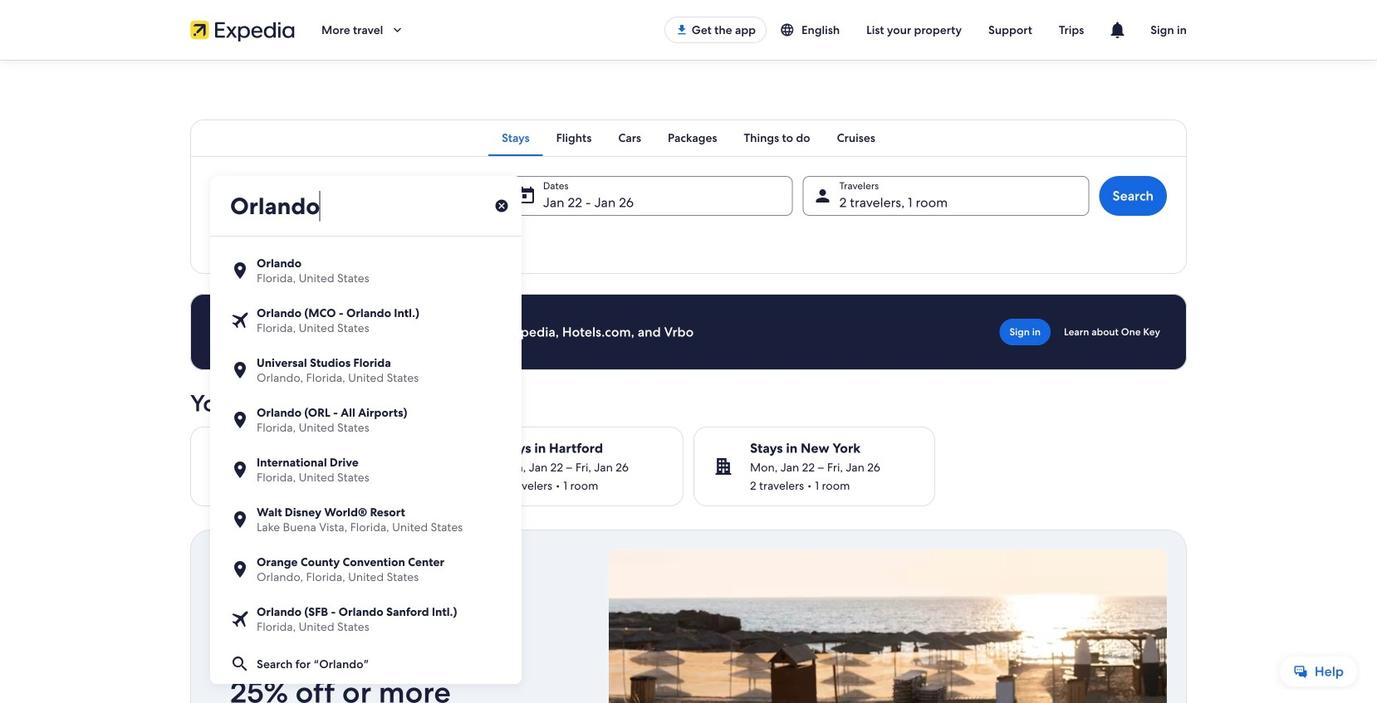 Task type: locate. For each thing, give the bounding box(es) containing it.
small image
[[780, 22, 802, 37]]

Going to text field
[[210, 176, 522, 236]]

stays image
[[713, 457, 733, 477]]

main content
[[0, 60, 1377, 704]]

download the app button image
[[675, 23, 688, 37]]

tab list
[[190, 120, 1187, 156]]

more travel image
[[390, 22, 405, 37]]



Task type: vqa. For each thing, say whether or not it's contained in the screenshot.
theme default "image"
no



Task type: describe. For each thing, give the bounding box(es) containing it.
communication center icon image
[[1107, 20, 1127, 40]]

clear going to image
[[494, 199, 509, 213]]

stays image
[[210, 457, 230, 477]]

expedia logo image
[[190, 18, 295, 42]]



